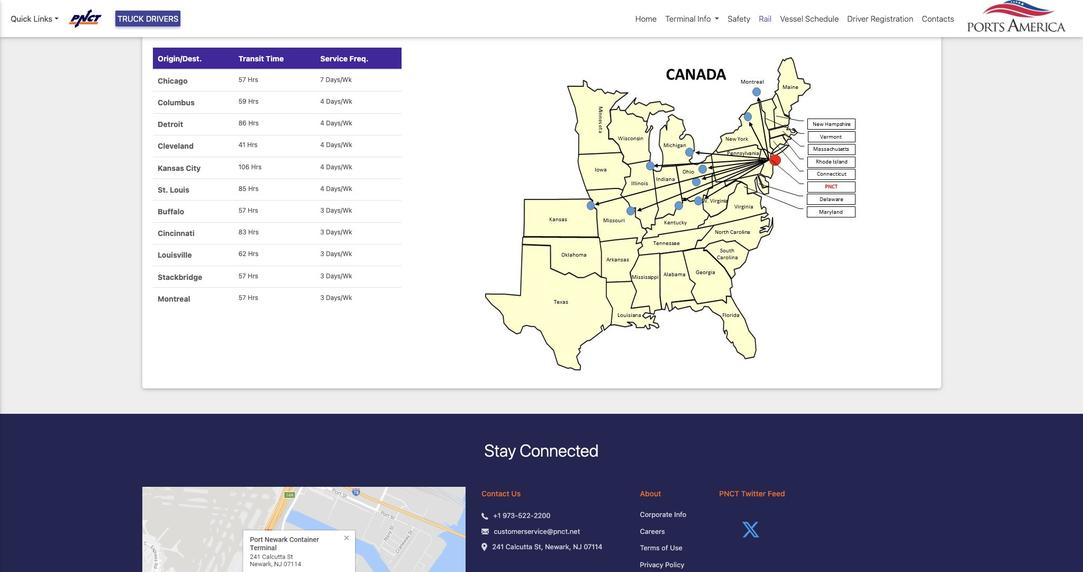 Task type: locate. For each thing, give the bounding box(es) containing it.
customerservice@pnct.net
[[494, 527, 580, 536]]

241
[[492, 543, 504, 551]]

57 for stackbridge
[[239, 272, 246, 280]]

7 days/wk
[[320, 76, 352, 84]]

hrs for kansas city
[[251, 163, 262, 171]]

montreal
[[158, 294, 190, 303]]

stay connected
[[485, 440, 599, 460]]

1 57 from the top
[[239, 76, 246, 84]]

hrs for cleveland
[[247, 141, 258, 149]]

calcutta
[[506, 543, 533, 551]]

quick links
[[11, 14, 52, 23]]

4 for columbus
[[320, 97, 324, 105]]

2 3 days/wk from the top
[[320, 228, 352, 236]]

st. louis
[[158, 185, 189, 194]]

1 4 days/wk from the top
[[320, 97, 352, 105]]

+1 973-522-2200
[[493, 512, 551, 520]]

1 57 hrs from the top
[[239, 76, 258, 84]]

info up careers link at right bottom
[[674, 510, 687, 519]]

twitter
[[741, 489, 766, 498]]

57 hrs
[[239, 76, 258, 84], [239, 206, 258, 214], [239, 272, 258, 280], [239, 294, 258, 302]]

3
[[320, 206, 324, 214], [320, 228, 324, 236], [320, 250, 324, 258], [320, 272, 324, 280], [320, 294, 324, 302]]

07114
[[584, 543, 603, 551]]

1 3 from the top
[[320, 206, 324, 214]]

contacts
[[922, 14, 955, 23]]

hrs for chicago
[[248, 76, 258, 84]]

57 hrs for stackbridge
[[239, 272, 258, 280]]

4 4 days/wk from the top
[[320, 163, 352, 171]]

info
[[698, 14, 711, 23], [674, 510, 687, 519]]

service
[[320, 54, 348, 63]]

4 57 from the top
[[239, 294, 246, 302]]

hrs for detroit
[[248, 119, 259, 127]]

1 horizontal spatial rail image
[[477, 48, 871, 378]]

transit time
[[239, 54, 284, 63]]

85 hrs
[[239, 185, 259, 193]]

+1 973-522-2200 link
[[493, 511, 551, 521]]

columbus
[[158, 98, 195, 107]]

hrs for louisville
[[248, 250, 259, 258]]

2 3 from the top
[[320, 228, 324, 236]]

0 vertical spatial rail image
[[153, 0, 401, 22]]

1 vertical spatial info
[[674, 510, 687, 519]]

transit
[[239, 54, 264, 63]]

terminal info
[[665, 14, 711, 23]]

cincinnati
[[158, 229, 195, 238]]

241 calcutta st, newark, nj 07114
[[492, 543, 603, 551]]

pnct
[[719, 489, 740, 498]]

customerservice@pnct.net link
[[494, 527, 580, 537]]

4 days/wk
[[320, 97, 352, 105], [320, 119, 352, 127], [320, 141, 352, 149], [320, 163, 352, 171], [320, 185, 352, 193]]

vessel
[[780, 14, 804, 23]]

3 4 days/wk from the top
[[320, 141, 352, 149]]

detroit
[[158, 120, 183, 129]]

freq.
[[350, 54, 369, 63]]

57
[[239, 76, 246, 84], [239, 206, 246, 214], [239, 272, 246, 280], [239, 294, 246, 302]]

corporate info link
[[640, 510, 704, 520]]

3 days/wk
[[320, 206, 352, 214], [320, 228, 352, 236], [320, 250, 352, 258], [320, 272, 352, 280], [320, 294, 352, 302]]

days/wk for buffalo
[[326, 206, 352, 214]]

4 3 days/wk from the top
[[320, 272, 352, 280]]

nj
[[573, 543, 582, 551]]

5 3 days/wk from the top
[[320, 294, 352, 302]]

contact
[[482, 489, 510, 498]]

3 for buffalo
[[320, 206, 324, 214]]

2 57 from the top
[[239, 206, 246, 214]]

1 3 days/wk from the top
[[320, 206, 352, 214]]

4 for detroit
[[320, 119, 324, 127]]

4 4 from the top
[[320, 163, 324, 171]]

schedule
[[806, 14, 839, 23]]

privacy policy
[[640, 560, 685, 569]]

1 4 from the top
[[320, 97, 324, 105]]

days/wk for montreal
[[326, 294, 352, 302]]

2 4 days/wk from the top
[[320, 119, 352, 127]]

+1
[[493, 512, 501, 520]]

newark,
[[545, 543, 571, 551]]

vessel schedule
[[780, 14, 839, 23]]

3 4 from the top
[[320, 141, 324, 149]]

3 57 hrs from the top
[[239, 272, 258, 280]]

hrs for cincinnati
[[248, 228, 259, 236]]

106 hrs
[[239, 163, 262, 171]]

1 horizontal spatial info
[[698, 14, 711, 23]]

feed
[[768, 489, 785, 498]]

days/wk for stackbridge
[[326, 272, 352, 280]]

links
[[34, 14, 52, 23]]

4 57 hrs from the top
[[239, 294, 258, 302]]

973-
[[503, 512, 518, 520]]

info inside "link"
[[698, 14, 711, 23]]

2 4 from the top
[[320, 119, 324, 127]]

3 days/wk for montreal
[[320, 294, 352, 302]]

about
[[640, 489, 661, 498]]

chicago
[[158, 76, 188, 85]]

4 3 from the top
[[320, 272, 324, 280]]

privacy policy link
[[640, 560, 704, 570]]

0 horizontal spatial rail image
[[153, 0, 401, 22]]

5 4 days/wk from the top
[[320, 185, 352, 193]]

0 vertical spatial info
[[698, 14, 711, 23]]

hrs
[[248, 76, 258, 84], [248, 97, 259, 105], [248, 119, 259, 127], [247, 141, 258, 149], [251, 163, 262, 171], [248, 185, 259, 193], [248, 206, 258, 214], [248, 228, 259, 236], [248, 250, 259, 258], [248, 272, 258, 280], [248, 294, 258, 302]]

3 3 days/wk from the top
[[320, 250, 352, 258]]

4 days/wk for st. louis
[[320, 185, 352, 193]]

kansas
[[158, 163, 184, 172]]

info for terminal info
[[698, 14, 711, 23]]

rail image
[[153, 0, 401, 22], [477, 48, 871, 378]]

stackbridge
[[158, 272, 202, 281]]

62
[[239, 250, 246, 258]]

info for corporate info
[[674, 510, 687, 519]]

use
[[670, 544, 683, 552]]

5 3 from the top
[[320, 294, 324, 302]]

days/wk for kansas city
[[326, 163, 352, 171]]

terminal info link
[[661, 8, 724, 29]]

3 57 from the top
[[239, 272, 246, 280]]

85
[[239, 185, 247, 193]]

vessel schedule link
[[776, 8, 843, 29]]

hrs for montreal
[[248, 294, 258, 302]]

hrs for buffalo
[[248, 206, 258, 214]]

5 4 from the top
[[320, 185, 324, 193]]

86 hrs
[[239, 119, 259, 127]]

3 3 from the top
[[320, 250, 324, 258]]

service freq.
[[320, 54, 369, 63]]

2 57 hrs from the top
[[239, 206, 258, 214]]

city
[[186, 163, 201, 172]]

days/wk for chicago
[[326, 76, 352, 84]]

3 for stackbridge
[[320, 272, 324, 280]]

st.
[[158, 185, 168, 194]]

safety link
[[724, 8, 755, 29]]

days/wk for columbus
[[326, 97, 352, 105]]

57 for chicago
[[239, 76, 246, 84]]

info right terminal at the top right
[[698, 14, 711, 23]]

0 horizontal spatial info
[[674, 510, 687, 519]]

57 hrs for chicago
[[239, 76, 258, 84]]

days/wk
[[326, 76, 352, 84], [326, 97, 352, 105], [326, 119, 352, 127], [326, 141, 352, 149], [326, 163, 352, 171], [326, 185, 352, 193], [326, 206, 352, 214], [326, 228, 352, 236], [326, 250, 352, 258], [326, 272, 352, 280], [326, 294, 352, 302]]

st,
[[534, 543, 543, 551]]

time
[[266, 54, 284, 63]]



Task type: vqa. For each thing, say whether or not it's contained in the screenshot.


Task type: describe. For each thing, give the bounding box(es) containing it.
louisville
[[158, 251, 192, 260]]

59
[[239, 97, 247, 105]]

terms of use
[[640, 544, 683, 552]]

days/wk for louisville
[[326, 250, 352, 258]]

4 days/wk for columbus
[[320, 97, 352, 105]]

83 hrs
[[239, 228, 259, 236]]

pnct twitter feed
[[719, 489, 785, 498]]

privacy
[[640, 560, 664, 569]]

truck drivers
[[118, 14, 179, 23]]

home
[[636, 14, 657, 23]]

of
[[662, 544, 668, 552]]

days/wk for st. louis
[[326, 185, 352, 193]]

us
[[511, 489, 521, 498]]

3 for montreal
[[320, 294, 324, 302]]

terminal
[[665, 14, 696, 23]]

terms of use link
[[640, 543, 704, 554]]

terms
[[640, 544, 660, 552]]

days/wk for cincinnati
[[326, 228, 352, 236]]

3 for cincinnati
[[320, 228, 324, 236]]

corporate info
[[640, 510, 687, 519]]

truck
[[118, 14, 144, 23]]

41
[[239, 141, 246, 149]]

careers
[[640, 527, 665, 536]]

rail
[[759, 14, 772, 23]]

59 hrs
[[239, 97, 259, 105]]

86
[[239, 119, 247, 127]]

83
[[239, 228, 247, 236]]

truck drivers link
[[115, 11, 181, 27]]

4 for kansas city
[[320, 163, 324, 171]]

buffalo
[[158, 207, 184, 216]]

quick links link
[[11, 13, 59, 25]]

57 hrs for buffalo
[[239, 206, 258, 214]]

7
[[320, 76, 324, 84]]

policy
[[665, 560, 685, 569]]

41 hrs
[[239, 141, 258, 149]]

driver registration
[[848, 14, 914, 23]]

57 for buffalo
[[239, 206, 246, 214]]

quick
[[11, 14, 31, 23]]

3 for louisville
[[320, 250, 324, 258]]

hrs for stackbridge
[[248, 272, 258, 280]]

4 for cleveland
[[320, 141, 324, 149]]

2200
[[534, 512, 551, 520]]

4 days/wk for detroit
[[320, 119, 352, 127]]

kansas city
[[158, 163, 201, 172]]

driver registration link
[[843, 8, 918, 29]]

hrs for st. louis
[[248, 185, 259, 193]]

careers link
[[640, 527, 704, 537]]

57 hrs for montreal
[[239, 294, 258, 302]]

contact us
[[482, 489, 521, 498]]

3 days/wk for louisville
[[320, 250, 352, 258]]

57 for montreal
[[239, 294, 246, 302]]

rail link
[[755, 8, 776, 29]]

registration
[[871, 14, 914, 23]]

3 days/wk for buffalo
[[320, 206, 352, 214]]

241 calcutta st, newark, nj 07114 link
[[492, 542, 603, 553]]

106
[[239, 163, 250, 171]]

louis
[[170, 185, 189, 194]]

3 days/wk for cincinnati
[[320, 228, 352, 236]]

4 for st. louis
[[320, 185, 324, 193]]

home link
[[631, 8, 661, 29]]

contacts link
[[918, 8, 959, 29]]

days/wk for detroit
[[326, 119, 352, 127]]

4 days/wk for kansas city
[[320, 163, 352, 171]]

1 vertical spatial rail image
[[477, 48, 871, 378]]

safety
[[728, 14, 751, 23]]

drivers
[[146, 14, 179, 23]]

cleveland
[[158, 142, 194, 151]]

days/wk for cleveland
[[326, 141, 352, 149]]

522-
[[518, 512, 534, 520]]

origin/dest.
[[158, 54, 202, 63]]

3 days/wk for stackbridge
[[320, 272, 352, 280]]

hrs for columbus
[[248, 97, 259, 105]]

4 days/wk for cleveland
[[320, 141, 352, 149]]

driver
[[848, 14, 869, 23]]

corporate
[[640, 510, 673, 519]]

connected
[[520, 440, 599, 460]]



